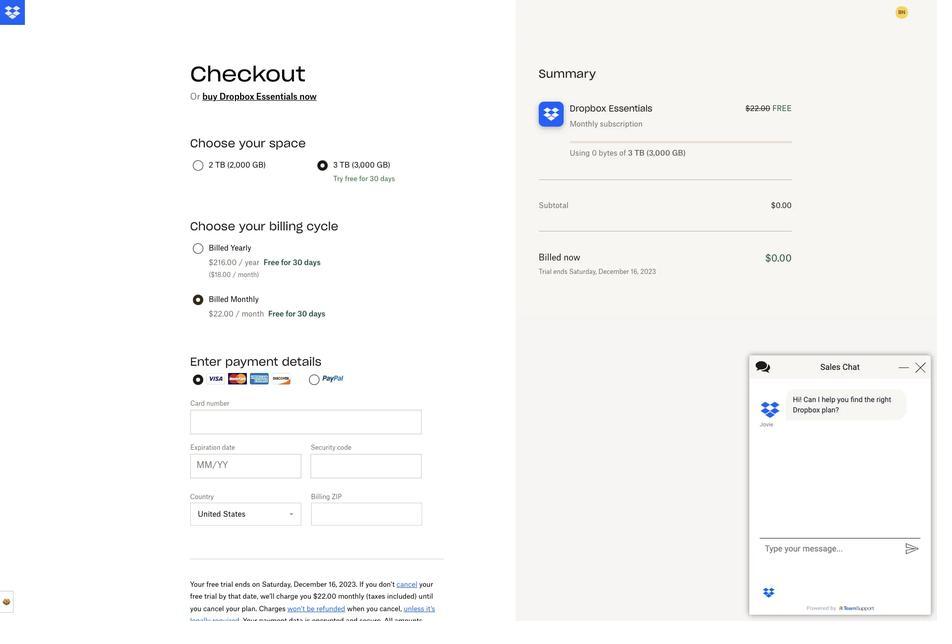 Task type: describe. For each thing, give the bounding box(es) containing it.
enter payment details
[[190, 354, 322, 369]]

by
[[219, 592, 226, 600]]

month
[[242, 309, 264, 318]]

won't be refunded when you cancel,
[[288, 604, 404, 613]]

required
[[213, 616, 239, 621]]

details
[[282, 354, 322, 369]]

don't
[[379, 580, 395, 588]]

($18.00
[[209, 271, 231, 279]]

dropbox essentials
[[570, 103, 653, 114]]

free for free for 30 days
[[268, 309, 284, 318]]

Billed Yearly radio
[[193, 243, 203, 254]]

that
[[228, 592, 241, 600]]

Billed Monthly radio
[[193, 295, 203, 305]]

billed for yearly
[[209, 243, 229, 252]]

until
[[419, 592, 433, 600]]

summary
[[539, 66, 596, 81]]

1 vertical spatial $0.00
[[766, 252, 792, 264]]

space
[[269, 136, 306, 150]]

trial
[[539, 268, 552, 275]]

choose for choose your billing cycle
[[190, 219, 235, 233]]

Billing ZIP text field
[[311, 503, 422, 526]]

for for $22.00 / month free for 30 days
[[286, 309, 296, 318]]

free for ($18.00 / month)
[[264, 258, 279, 267]]

paypal image
[[322, 375, 343, 383]]

won't
[[288, 604, 305, 613]]

1 vertical spatial /
[[233, 271, 236, 279]]

dropbox inside checkout or buy dropbox essentials now
[[220, 91, 254, 102]]

billing
[[311, 493, 330, 501]]

cycle
[[307, 219, 339, 233]]

days for $216.00 / year free for 30 days ($18.00 / month)
[[304, 258, 321, 267]]

essentials inside summary list
[[609, 103, 653, 114]]

billed now trial ends saturday, december 16, 2023
[[539, 252, 656, 275]]

you right if
[[366, 580, 377, 588]]

0 horizontal spatial monthly
[[231, 295, 259, 303]]

dropbox inside summary list
[[570, 103, 606, 114]]

plan.
[[242, 604, 257, 613]]

your free trial ends on saturday, december 16, 2023. if you don't cancel
[[190, 580, 418, 588]]

cancel link
[[397, 580, 418, 588]]

1 vertical spatial 16,
[[329, 580, 337, 588]]

it's
[[426, 604, 435, 613]]

won't be refunded link
[[288, 604, 345, 613]]

2 TB (2,000 GB) radio
[[193, 160, 203, 171]]

buy
[[202, 91, 218, 102]]

ends for now
[[554, 268, 568, 275]]

0
[[592, 148, 597, 157]]

cancel,
[[380, 604, 402, 613]]

year
[[245, 258, 260, 267]]

days for $22.00 / month free for 30 days
[[309, 309, 325, 318]]

billing
[[269, 219, 303, 233]]

on
[[252, 580, 260, 588]]

zip
[[332, 493, 342, 501]]

if
[[359, 580, 364, 588]]

charge
[[276, 592, 298, 600]]

try free for 30 days
[[333, 174, 395, 183]]

unless it's legally required link
[[190, 604, 435, 621]]

30 for $22.00 / month free for 30 days
[[298, 309, 307, 318]]

/ for yearly
[[239, 258, 243, 267]]

$22.00 / month free for 30 days
[[209, 309, 325, 318]]

0 vertical spatial 30
[[370, 174, 379, 183]]

free
[[773, 104, 792, 113]]

free for your free trial ends on saturday, december 16, 2023. if you don't cancel
[[206, 580, 219, 588]]

yearly
[[231, 243, 251, 252]]

3 inside summary list
[[628, 148, 633, 157]]

buy dropbox essentials now link
[[202, 91, 317, 102]]

subscription
[[600, 119, 643, 128]]

0 vertical spatial days
[[381, 174, 395, 183]]

(taxes
[[366, 592, 385, 600]]

country
[[190, 493, 214, 501]]

refunded
[[317, 604, 345, 613]]

$22.00 for $22.00 free
[[746, 104, 771, 113]]

when
[[347, 604, 365, 613]]

monthly
[[338, 592, 364, 600]]

1 vertical spatial saturday,
[[262, 580, 292, 588]]

saturday, inside billed now trial ends saturday, december 16, 2023
[[569, 268, 597, 275]]

enter
[[190, 354, 222, 369]]

visa image
[[206, 373, 225, 385]]

checkout
[[190, 61, 305, 87]]

checkout or buy dropbox essentials now
[[190, 61, 317, 102]]

0 vertical spatial for
[[359, 174, 368, 183]]

we'll
[[260, 592, 275, 600]]

you down the (taxes
[[367, 604, 378, 613]]

billed yearly
[[209, 243, 251, 252]]

2 tb (2,000 gb)
[[209, 160, 266, 169]]

tb for 2 tb (2,000 gb)
[[215, 160, 225, 169]]

charges
[[259, 604, 286, 613]]

progress bar inside summary list
[[570, 141, 792, 143]]

date,
[[243, 592, 258, 600]]

ends for free
[[235, 580, 250, 588]]

using
[[570, 148, 590, 157]]

now inside checkout or buy dropbox essentials now
[[300, 91, 317, 102]]

1 vertical spatial december
[[294, 580, 327, 588]]

you up the legally
[[190, 604, 202, 613]]

$216.00
[[209, 258, 237, 267]]

mastercard image
[[228, 373, 247, 385]]

1 vertical spatial (3,000
[[352, 160, 375, 169]]

discover image
[[272, 373, 290, 385]]

try
[[333, 174, 343, 183]]



Task type: locate. For each thing, give the bounding box(es) containing it.
bn button
[[894, 4, 911, 21]]

trial inside your free trial by that date, we'll charge you $22.00 monthly (taxes included) until you cancel your plan. charges
[[204, 592, 217, 600]]

saturday, up we'll
[[262, 580, 292, 588]]

1 vertical spatial billed
[[539, 252, 562, 263]]

None radio
[[193, 375, 203, 385], [309, 375, 319, 385], [193, 375, 203, 385], [309, 375, 319, 385]]

1 horizontal spatial cancel
[[397, 580, 418, 588]]

$22.00 for $22.00 / month free for 30 days
[[209, 309, 234, 318]]

billed up trial
[[539, 252, 562, 263]]

0 vertical spatial ends
[[554, 268, 568, 275]]

trial for ends
[[221, 580, 233, 588]]

1 vertical spatial $22.00
[[209, 309, 234, 318]]

month)
[[238, 271, 259, 279]]

december
[[599, 268, 629, 275], [294, 580, 327, 588]]

free right the your
[[206, 580, 219, 588]]

(3,000
[[647, 148, 671, 157], [352, 160, 375, 169]]

30
[[370, 174, 379, 183], [293, 258, 303, 267], [298, 309, 307, 318]]

gb) inside summary list
[[672, 148, 686, 157]]

1 horizontal spatial (3,000
[[647, 148, 671, 157]]

1 horizontal spatial december
[[599, 268, 629, 275]]

tb for 3 tb (3,000 gb)
[[340, 160, 350, 169]]

16, inside billed now trial ends saturday, december 16, 2023
[[631, 268, 639, 275]]

0 vertical spatial 16,
[[631, 268, 639, 275]]

essentials inside checkout or buy dropbox essentials now
[[256, 91, 298, 102]]

0 horizontal spatial tb
[[215, 160, 225, 169]]

choose
[[190, 136, 235, 150], [190, 219, 235, 233]]

your up (2,000
[[239, 136, 266, 150]]

your
[[239, 136, 266, 150], [239, 219, 266, 233], [419, 580, 433, 588], [226, 604, 240, 613]]

bytes
[[599, 148, 618, 157]]

tb right 2
[[215, 160, 225, 169]]

legally
[[190, 616, 211, 621]]

monthly up 'using'
[[570, 119, 598, 128]]

1 vertical spatial dropbox
[[570, 103, 606, 114]]

2023
[[641, 268, 656, 275]]

essentials down checkout on the left top of the page
[[256, 91, 298, 102]]

your
[[190, 580, 205, 588]]

cancel inside your free trial by that date, we'll charge you $22.00 monthly (taxes included) until you cancel your plan. charges
[[203, 604, 224, 613]]

/ down billed monthly
[[236, 309, 240, 318]]

16, left 2023.
[[329, 580, 337, 588]]

2 vertical spatial $22.00
[[313, 592, 336, 600]]

billed
[[209, 243, 229, 252], [539, 252, 562, 263], [209, 295, 229, 303]]

2 vertical spatial billed
[[209, 295, 229, 303]]

1 horizontal spatial $22.00
[[313, 592, 336, 600]]

3 right of on the right
[[628, 148, 633, 157]]

essentials up subscription
[[609, 103, 653, 114]]

2 vertical spatial 30
[[298, 309, 307, 318]]

payment
[[225, 354, 278, 369]]

your free trial by that date, we'll charge you $22.00 monthly (taxes included) until you cancel your plan. charges
[[190, 580, 433, 613]]

2 choose from the top
[[190, 219, 235, 233]]

be
[[307, 604, 315, 613]]

0 vertical spatial $22.00
[[746, 104, 771, 113]]

now
[[300, 91, 317, 102], [564, 252, 581, 263]]

0 vertical spatial choose
[[190, 136, 235, 150]]

or
[[190, 91, 200, 102]]

december up be
[[294, 580, 327, 588]]

1 vertical spatial for
[[281, 258, 291, 267]]

dropbox down checkout on the left top of the page
[[220, 91, 254, 102]]

free right month
[[268, 309, 284, 318]]

1 horizontal spatial now
[[564, 252, 581, 263]]

3
[[628, 148, 633, 157], [333, 160, 338, 169]]

0 horizontal spatial 16,
[[329, 580, 337, 588]]

for right year
[[281, 258, 291, 267]]

days inside $216.00 / year free for 30 days ($18.00 / month)
[[304, 258, 321, 267]]

trial left by
[[204, 592, 217, 600]]

saturday, right trial
[[569, 268, 597, 275]]

monthly
[[570, 119, 598, 128], [231, 295, 259, 303]]

tb up try
[[340, 160, 350, 169]]

for down the '3 tb (3,000 gb)'
[[359, 174, 368, 183]]

0 vertical spatial (3,000
[[647, 148, 671, 157]]

your down that
[[226, 604, 240, 613]]

days down cycle
[[304, 258, 321, 267]]

of
[[620, 148, 626, 157]]

gb) for 2 tb (2,000 gb)
[[252, 160, 266, 169]]

1 vertical spatial monthly
[[231, 295, 259, 303]]

$22.00 down billed monthly
[[209, 309, 234, 318]]

december inside billed now trial ends saturday, december 16, 2023
[[599, 268, 629, 275]]

30 inside $216.00 / year free for 30 days ($18.00 / month)
[[293, 258, 303, 267]]

$22.00 inside your free trial by that date, we'll charge you $22.00 monthly (taxes included) until you cancel your plan. charges
[[313, 592, 336, 600]]

choose up 2
[[190, 136, 235, 150]]

1 vertical spatial choose
[[190, 219, 235, 233]]

summary list
[[539, 66, 792, 277]]

included)
[[387, 592, 417, 600]]

1 choose from the top
[[190, 136, 235, 150]]

days
[[381, 174, 395, 183], [304, 258, 321, 267], [309, 309, 325, 318]]

free for try free for 30 days
[[345, 174, 357, 183]]

$22.00 inside summary list
[[746, 104, 771, 113]]

dropbox
[[220, 91, 254, 102], [570, 103, 606, 114]]

billing zip
[[311, 493, 342, 501]]

$22.00 left free
[[746, 104, 771, 113]]

ends left on
[[235, 580, 250, 588]]

3 right 3 tb (3,000 gb) try free for 30 days option
[[333, 160, 338, 169]]

free inside $216.00 / year free for 30 days ($18.00 / month)
[[264, 258, 279, 267]]

0 vertical spatial cancel
[[397, 580, 418, 588]]

monthly subscription
[[570, 119, 643, 128]]

subtotal
[[539, 201, 569, 210]]

trial up by
[[221, 580, 233, 588]]

gb) for 3 tb (3,000 gb)
[[377, 160, 390, 169]]

gb)
[[672, 148, 686, 157], [252, 160, 266, 169], [377, 160, 390, 169]]

0 horizontal spatial (3,000
[[352, 160, 375, 169]]

dropbox up monthly subscription
[[570, 103, 606, 114]]

1 horizontal spatial gb)
[[377, 160, 390, 169]]

0 vertical spatial billed
[[209, 243, 229, 252]]

days down the '3 tb (3,000 gb)'
[[381, 174, 395, 183]]

(3,000 right of on the right
[[647, 148, 671, 157]]

/ left year
[[239, 258, 243, 267]]

your up yearly
[[239, 219, 266, 233]]

$216.00 / year free for 30 days ($18.00 / month)
[[209, 258, 321, 279]]

free
[[264, 258, 279, 267], [268, 309, 284, 318]]

trial for by
[[204, 592, 217, 600]]

0 horizontal spatial cancel
[[203, 604, 224, 613]]

1 vertical spatial 3
[[333, 160, 338, 169]]

billed inside billed now trial ends saturday, december 16, 2023
[[539, 252, 562, 263]]

tb inside summary list
[[635, 148, 645, 157]]

2 horizontal spatial gb)
[[672, 148, 686, 157]]

using 0 bytes of 3 tb (3,000 gb)
[[570, 148, 686, 157]]

2023.
[[339, 580, 358, 588]]

0 vertical spatial dropbox
[[220, 91, 254, 102]]

amex image
[[250, 373, 268, 385]]

billed monthly
[[209, 295, 259, 303]]

tb
[[635, 148, 645, 157], [215, 160, 225, 169], [340, 160, 350, 169]]

cancel
[[397, 580, 418, 588], [203, 604, 224, 613]]

you down your free trial ends on saturday, december 16, 2023. if you don't cancel
[[300, 592, 311, 600]]

billed for now
[[539, 252, 562, 263]]

1 vertical spatial 30
[[293, 258, 303, 267]]

choose up billed yearly option
[[190, 219, 235, 233]]

$22.00
[[746, 104, 771, 113], [209, 309, 234, 318], [313, 592, 336, 600]]

choose your billing cycle
[[190, 219, 339, 233]]

0 horizontal spatial gb)
[[252, 160, 266, 169]]

ends right trial
[[554, 268, 568, 275]]

0 vertical spatial /
[[239, 258, 243, 267]]

0 vertical spatial saturday,
[[569, 268, 597, 275]]

ends
[[554, 268, 568, 275], [235, 580, 250, 588]]

/ left month)
[[233, 271, 236, 279]]

2 horizontal spatial tb
[[635, 148, 645, 157]]

1 vertical spatial free
[[206, 580, 219, 588]]

you
[[366, 580, 377, 588], [300, 592, 311, 600], [190, 604, 202, 613], [367, 604, 378, 613]]

30 for $216.00 / year free for 30 days ($18.00 / month)
[[293, 258, 303, 267]]

for inside $216.00 / year free for 30 days ($18.00 / month)
[[281, 258, 291, 267]]

1 vertical spatial ends
[[235, 580, 250, 588]]

2 vertical spatial for
[[286, 309, 296, 318]]

0 vertical spatial free
[[264, 258, 279, 267]]

1 horizontal spatial ends
[[554, 268, 568, 275]]

cancel down by
[[203, 604, 224, 613]]

0 vertical spatial trial
[[221, 580, 233, 588]]

0 vertical spatial monthly
[[570, 119, 598, 128]]

1 vertical spatial essentials
[[609, 103, 653, 114]]

16, left 2023 on the right top of the page
[[631, 268, 639, 275]]

december left 2023 on the right top of the page
[[599, 268, 629, 275]]

days up details
[[309, 309, 325, 318]]

1 vertical spatial now
[[564, 252, 581, 263]]

2
[[209, 160, 213, 169]]

tb right of on the right
[[635, 148, 645, 157]]

1 horizontal spatial dropbox
[[570, 103, 606, 114]]

bn
[[899, 9, 906, 16]]

30 down billing
[[293, 258, 303, 267]]

1 horizontal spatial 16,
[[631, 268, 639, 275]]

2 vertical spatial /
[[236, 309, 240, 318]]

1 horizontal spatial free
[[206, 580, 219, 588]]

2 horizontal spatial free
[[345, 174, 357, 183]]

unless it's legally required
[[190, 604, 435, 621]]

0 vertical spatial now
[[300, 91, 317, 102]]

0 horizontal spatial free
[[190, 592, 203, 600]]

2 vertical spatial days
[[309, 309, 325, 318]]

1 vertical spatial cancel
[[203, 604, 224, 613]]

for right month
[[286, 309, 296, 318]]

1 vertical spatial days
[[304, 258, 321, 267]]

0 horizontal spatial trial
[[204, 592, 217, 600]]

0 horizontal spatial 3
[[333, 160, 338, 169]]

0 horizontal spatial december
[[294, 580, 327, 588]]

3 TB (3,000 GB) radio
[[317, 160, 328, 171]]

ends inside billed now trial ends saturday, december 16, 2023
[[554, 268, 568, 275]]

$0.00
[[771, 201, 792, 210], [766, 252, 792, 264]]

(3,000 inside summary list
[[647, 148, 671, 157]]

free for your free trial by that date, we'll charge you $22.00 monthly (taxes included) until you cancel your plan. charges
[[190, 592, 203, 600]]

1 horizontal spatial essentials
[[609, 103, 653, 114]]

30 up details
[[298, 309, 307, 318]]

/ for monthly
[[236, 309, 240, 318]]

unless
[[404, 604, 424, 613]]

/
[[239, 258, 243, 267], [233, 271, 236, 279], [236, 309, 240, 318]]

1 horizontal spatial saturday,
[[569, 268, 597, 275]]

0 horizontal spatial now
[[300, 91, 317, 102]]

option group
[[189, 373, 445, 398]]

progress bar
[[570, 141, 792, 143]]

16,
[[631, 268, 639, 275], [329, 580, 337, 588]]

free
[[345, 174, 357, 183], [206, 580, 219, 588], [190, 592, 203, 600]]

1 vertical spatial free
[[268, 309, 284, 318]]

choose for choose your space
[[190, 136, 235, 150]]

1 vertical spatial trial
[[204, 592, 217, 600]]

0 horizontal spatial dropbox
[[220, 91, 254, 102]]

for for $216.00 / year free for 30 days ($18.00 / month)
[[281, 258, 291, 267]]

1 horizontal spatial monthly
[[570, 119, 598, 128]]

(2,000
[[227, 160, 250, 169]]

monthly inside summary list
[[570, 119, 598, 128]]

saturday,
[[569, 268, 597, 275], [262, 580, 292, 588]]

0 vertical spatial 3
[[628, 148, 633, 157]]

free right year
[[264, 258, 279, 267]]

your up "until"
[[419, 580, 433, 588]]

$22.00 free
[[746, 104, 792, 113]]

0 horizontal spatial saturday,
[[262, 580, 292, 588]]

$22.00 up refunded
[[313, 592, 336, 600]]

2 horizontal spatial $22.00
[[746, 104, 771, 113]]

essentials
[[256, 91, 298, 102], [609, 103, 653, 114]]

choose your space
[[190, 136, 306, 150]]

0 vertical spatial free
[[345, 174, 357, 183]]

cancel up included)
[[397, 580, 418, 588]]

0 vertical spatial essentials
[[256, 91, 298, 102]]

1 horizontal spatial trial
[[221, 580, 233, 588]]

0 vertical spatial december
[[599, 268, 629, 275]]

30 down the '3 tb (3,000 gb)'
[[370, 174, 379, 183]]

now inside billed now trial ends saturday, december 16, 2023
[[564, 252, 581, 263]]

0 vertical spatial $0.00
[[771, 201, 792, 210]]

2 vertical spatial free
[[190, 592, 203, 600]]

billed up $216.00
[[209, 243, 229, 252]]

free down the your
[[190, 592, 203, 600]]

billed for monthly
[[209, 295, 229, 303]]

billed right billed monthly radio
[[209, 295, 229, 303]]

0 horizontal spatial essentials
[[256, 91, 298, 102]]

(3,000 up try free for 30 days at the top left
[[352, 160, 375, 169]]

free inside your free trial by that date, we'll charge you $22.00 monthly (taxes included) until you cancel your plan. charges
[[190, 592, 203, 600]]

3 tb (3,000 gb)
[[333, 160, 390, 169]]

free right try
[[345, 174, 357, 183]]

0 horizontal spatial $22.00
[[209, 309, 234, 318]]

monthly up month
[[231, 295, 259, 303]]

trial
[[221, 580, 233, 588], [204, 592, 217, 600]]

1 horizontal spatial tb
[[340, 160, 350, 169]]

1 horizontal spatial 3
[[628, 148, 633, 157]]

0 horizontal spatial ends
[[235, 580, 250, 588]]



Task type: vqa. For each thing, say whether or not it's contained in the screenshot.
Enter at the left bottom
yes



